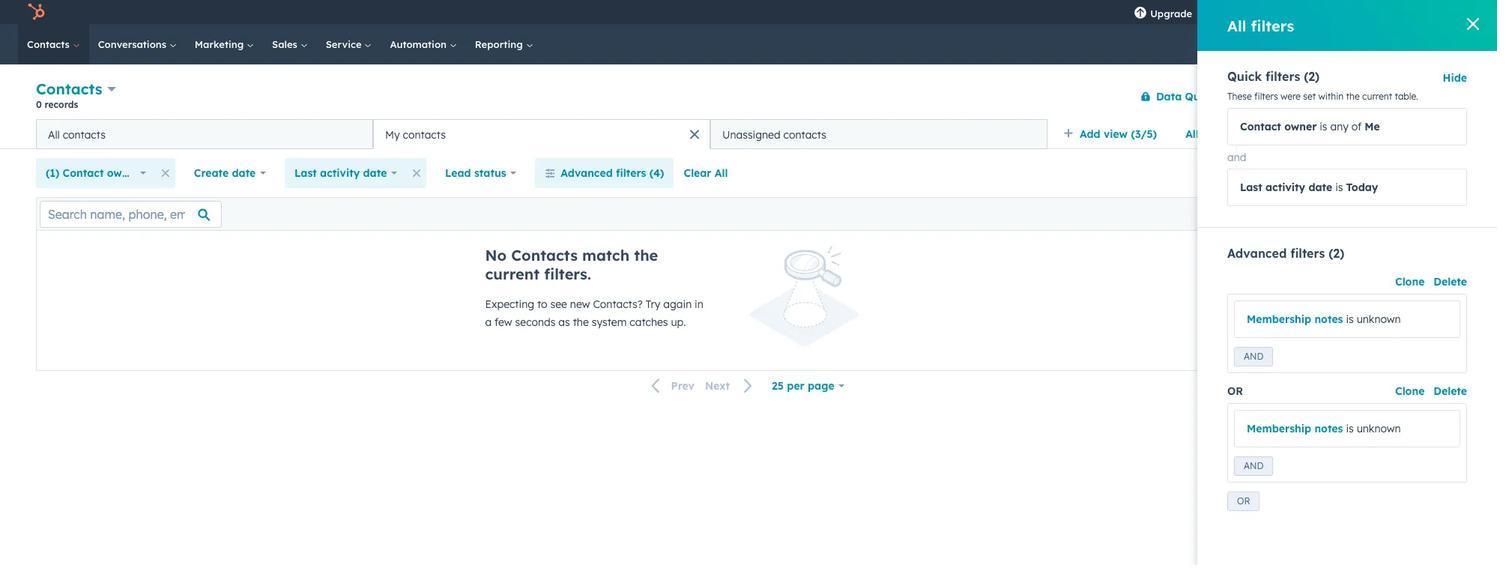 Task type: describe. For each thing, give the bounding box(es) containing it.
owner inside popup button
[[107, 166, 139, 180]]

expecting
[[485, 298, 534, 311]]

status
[[474, 166, 506, 180]]

advanced filters (4)
[[561, 166, 664, 180]]

(1) contact owner button
[[36, 158, 156, 188]]

Search name, phone, email addresses, or company search field
[[40, 200, 222, 227]]

create date
[[194, 166, 256, 180]]

quick filters (2)
[[1228, 69, 1320, 84]]

all for all views
[[1186, 127, 1199, 141]]

1 horizontal spatial current
[[1362, 91, 1393, 102]]

clone for second clone 'button' from the top
[[1395, 384, 1425, 398]]

date for last activity date is today
[[1309, 181, 1333, 194]]

current inside "no contacts match the current filters."
[[485, 265, 540, 283]]

or
[[1237, 495, 1250, 507]]

apoptosis studios
[[1374, 6, 1457, 18]]

any
[[1331, 120, 1349, 133]]

marketplaces image
[[1243, 7, 1257, 20]]

try
[[646, 298, 661, 311]]

contact
[[1416, 90, 1449, 102]]

new
[[570, 298, 590, 311]]

last for last activity date
[[295, 166, 317, 180]]

clone for second clone 'button' from the bottom
[[1395, 275, 1425, 289]]

see
[[550, 298, 567, 311]]

create contact button
[[1373, 84, 1461, 108]]

hubspot image
[[27, 3, 45, 21]]

clear
[[684, 166, 712, 180]]

contacts inside "no contacts match the current filters."
[[511, 246, 578, 265]]

contacts inside contacts link
[[27, 38, 72, 50]]

apoptosis
[[1374, 6, 1420, 18]]

help button
[[1266, 0, 1291, 24]]

table.
[[1395, 91, 1419, 102]]

add view (3/5) button
[[1054, 119, 1176, 149]]

search button
[[1455, 31, 1484, 57]]

quality
[[1185, 90, 1224, 103]]

all filters
[[1228, 16, 1294, 35]]

import button
[[1308, 84, 1364, 108]]

were
[[1281, 91, 1301, 102]]

membership notes is unknown for 1st membership notes button from the bottom of the page
[[1247, 422, 1401, 435]]

filters for all filters
[[1251, 16, 1294, 35]]

prev
[[671, 379, 695, 393]]

contacts?
[[593, 298, 643, 311]]

Search HubSpot search field
[[1287, 31, 1470, 57]]

1 horizontal spatial contact
[[1240, 120, 1281, 133]]

export button
[[1327, 204, 1375, 224]]

last activity date button
[[285, 158, 407, 188]]

tara schultz image
[[1357, 5, 1371, 19]]

last activity date is today
[[1240, 181, 1378, 194]]

views
[[1202, 127, 1231, 141]]

filters.
[[544, 265, 591, 283]]

membership for 2nd membership notes button from the bottom
[[1247, 312, 1312, 326]]

contacts link
[[18, 24, 89, 64]]

notifications button
[[1323, 0, 1348, 24]]

search image
[[1463, 37, 1476, 51]]

reporting link
[[466, 24, 542, 64]]

delete for second clone 'button' from the top's delete button
[[1434, 384, 1467, 398]]

few
[[495, 315, 512, 329]]

membership for 1st membership notes button from the bottom of the page
[[1247, 422, 1312, 435]]

data quality button
[[1131, 81, 1225, 111]]

in
[[695, 298, 704, 311]]

create date button
[[184, 158, 276, 188]]

create for create date
[[194, 166, 229, 180]]

per
[[787, 379, 805, 393]]

marketing link
[[186, 24, 263, 64]]

25
[[772, 379, 784, 393]]

system
[[592, 315, 627, 329]]

all for all filters
[[1228, 16, 1247, 35]]

marketing
[[195, 38, 247, 50]]

clear all
[[684, 166, 728, 180]]

records
[[45, 99, 78, 110]]

create contact
[[1386, 90, 1449, 102]]

save
[[1406, 167, 1427, 178]]

contacts for all contacts
[[63, 128, 106, 141]]

sales link
[[263, 24, 317, 64]]

seconds
[[515, 315, 556, 329]]

pagination navigation
[[643, 376, 762, 396]]

0 vertical spatial owner
[[1285, 120, 1317, 133]]

contacts inside contacts popup button
[[36, 79, 102, 98]]

(2) for quick filters (2)
[[1304, 69, 1320, 84]]

activity for last activity date is today
[[1266, 181, 1306, 194]]

next
[[705, 379, 730, 393]]

catches
[[630, 315, 668, 329]]

membership notes is unknown for 2nd membership notes button from the bottom
[[1247, 312, 1401, 326]]

prev button
[[643, 376, 700, 396]]

within
[[1319, 91, 1344, 102]]

contacts for unassigned contacts
[[784, 128, 826, 141]]

no contacts match the current filters.
[[485, 246, 658, 283]]

advanced filters (4) button
[[535, 158, 674, 188]]

close image
[[1467, 18, 1479, 30]]

last for last activity date is today
[[1240, 181, 1263, 194]]

delete button for second clone 'button' from the top
[[1434, 382, 1467, 400]]

notes for 1st membership notes button from the bottom of the page
[[1315, 422, 1343, 435]]

sales
[[272, 38, 300, 50]]

page
[[808, 379, 835, 393]]

clear all button
[[674, 158, 738, 188]]

calling icon button
[[1205, 1, 1231, 23]]

0 horizontal spatial date
[[232, 166, 256, 180]]

25 per page
[[772, 379, 835, 393]]

all right clear
[[715, 166, 728, 180]]

add
[[1080, 127, 1101, 141]]

up.
[[671, 315, 686, 329]]

(3/5)
[[1131, 127, 1157, 141]]

data
[[1156, 90, 1182, 103]]

edit columns
[[1394, 208, 1448, 219]]

(1)
[[46, 166, 59, 180]]



Task type: vqa. For each thing, say whether or not it's contained in the screenshot.
were
yes



Task type: locate. For each thing, give the bounding box(es) containing it.
contacts inside button
[[403, 128, 446, 141]]

0 horizontal spatial view
[[1104, 127, 1128, 141]]

menu containing apoptosis studios
[[1125, 0, 1479, 29]]

contacts
[[63, 128, 106, 141], [403, 128, 446, 141], [784, 128, 826, 141]]

1 vertical spatial membership notes is unknown
[[1247, 422, 1401, 435]]

and for 1st membership notes button from the bottom of the page
[[1244, 460, 1264, 471]]

current left table. in the top right of the page
[[1362, 91, 1393, 102]]

marketplaces button
[[1234, 0, 1266, 24]]

0 vertical spatial create
[[1386, 90, 1414, 102]]

current up expecting
[[485, 265, 540, 283]]

view for add
[[1104, 127, 1128, 141]]

hide button
[[1443, 69, 1467, 87]]

settings image
[[1300, 7, 1314, 20]]

the right as
[[573, 315, 589, 329]]

1 vertical spatial view
[[1430, 167, 1449, 178]]

menu
[[1125, 0, 1479, 29]]

contacts button
[[36, 78, 116, 100]]

and
[[1228, 151, 1247, 164]]

0 horizontal spatial the
[[573, 315, 589, 329]]

conversations link
[[89, 24, 186, 64]]

1 horizontal spatial view
[[1430, 167, 1449, 178]]

and for 2nd membership notes button from the bottom
[[1244, 351, 1264, 362]]

all views
[[1186, 127, 1231, 141]]

1 and button from the top
[[1234, 347, 1274, 366]]

date down my
[[363, 166, 387, 180]]

columns
[[1413, 208, 1448, 219]]

match
[[582, 246, 630, 265]]

automation
[[390, 38, 449, 50]]

0 records
[[36, 99, 78, 110]]

0 vertical spatial clone
[[1395, 275, 1425, 289]]

0 vertical spatial membership notes button
[[1247, 312, 1343, 326]]

2 delete from the top
[[1434, 384, 1467, 398]]

1 membership from the top
[[1247, 312, 1312, 326]]

export
[[1337, 208, 1365, 219]]

0 vertical spatial (2)
[[1304, 69, 1320, 84]]

0 vertical spatial current
[[1362, 91, 1393, 102]]

view inside "button"
[[1430, 167, 1449, 178]]

activity for last activity date
[[320, 166, 360, 180]]

1 notes from the top
[[1315, 312, 1343, 326]]

contacts right 'no'
[[511, 246, 578, 265]]

actions
[[1246, 90, 1278, 102]]

2 clone button from the top
[[1395, 382, 1425, 400]]

(1) contact owner
[[46, 166, 139, 180]]

contacts right my
[[403, 128, 446, 141]]

all views link
[[1176, 119, 1241, 149]]

filters for these filters were set within the current table.
[[1255, 91, 1278, 102]]

membership notes is unknown
[[1247, 312, 1401, 326], [1247, 422, 1401, 435]]

filters for advanced filters (4)
[[616, 166, 646, 180]]

filters
[[1251, 16, 1294, 35], [1266, 69, 1300, 84], [1255, 91, 1278, 102], [616, 166, 646, 180], [1291, 246, 1325, 261]]

1 horizontal spatial owner
[[1285, 120, 1317, 133]]

0 vertical spatial activity
[[320, 166, 360, 180]]

save view
[[1406, 167, 1449, 178]]

apoptosis studios button
[[1348, 0, 1479, 24]]

0 vertical spatial delete button
[[1434, 273, 1467, 291]]

notes for 2nd membership notes button from the bottom
[[1315, 312, 1343, 326]]

filters for advanced filters (2)
[[1291, 246, 1325, 261]]

advanced filters (2)
[[1228, 246, 1345, 261]]

1 contacts from the left
[[63, 128, 106, 141]]

date down all contacts button at the top left
[[232, 166, 256, 180]]

2 vertical spatial the
[[573, 315, 589, 329]]

the inside "no contacts match the current filters."
[[634, 246, 658, 265]]

1 vertical spatial contacts
[[36, 79, 102, 98]]

and button for 2nd membership notes button from the bottom
[[1234, 347, 1274, 366]]

last
[[295, 166, 317, 180], [1240, 181, 1263, 194]]

1 vertical spatial last
[[1240, 181, 1263, 194]]

unassigned contacts button
[[710, 119, 1048, 149]]

view for save
[[1430, 167, 1449, 178]]

2 contacts from the left
[[403, 128, 446, 141]]

0 horizontal spatial activity
[[320, 166, 360, 180]]

filters inside button
[[616, 166, 646, 180]]

contacts banner
[[36, 77, 1461, 119]]

1 delete from the top
[[1434, 275, 1467, 289]]

1 horizontal spatial the
[[634, 246, 658, 265]]

of
[[1352, 120, 1362, 133]]

1 membership notes is unknown from the top
[[1247, 312, 1401, 326]]

to
[[537, 298, 548, 311]]

these
[[1228, 91, 1252, 102]]

automation link
[[381, 24, 466, 64]]

set
[[1303, 91, 1316, 102]]

and button for 1st membership notes button from the bottom of the page
[[1234, 456, 1274, 476]]

all left views
[[1186, 127, 1199, 141]]

0 horizontal spatial owner
[[107, 166, 139, 180]]

help image
[[1272, 7, 1285, 20]]

delete for delete button related to second clone 'button' from the bottom
[[1434, 275, 1467, 289]]

1 horizontal spatial create
[[1386, 90, 1414, 102]]

1 vertical spatial membership notes button
[[1247, 422, 1343, 435]]

upgrade image
[[1134, 7, 1147, 20]]

delete button for second clone 'button' from the bottom
[[1434, 273, 1467, 291]]

2 and from the top
[[1244, 460, 1264, 471]]

0 vertical spatial unknown
[[1357, 312, 1401, 326]]

filters for quick filters (2)
[[1266, 69, 1300, 84]]

1 vertical spatial notes
[[1315, 422, 1343, 435]]

1 horizontal spatial date
[[363, 166, 387, 180]]

expecting to see new contacts? try again in a few seconds as the system catches up.
[[485, 298, 704, 329]]

my
[[385, 128, 400, 141]]

membership notes button
[[1247, 312, 1343, 326], [1247, 422, 1343, 435]]

2 delete button from the top
[[1434, 382, 1467, 400]]

all for all contacts
[[48, 128, 60, 141]]

the right within
[[1346, 91, 1360, 102]]

0 horizontal spatial current
[[485, 265, 540, 283]]

today
[[1346, 181, 1378, 194]]

contact right (1)
[[63, 166, 104, 180]]

service link
[[317, 24, 381, 64]]

0
[[36, 99, 42, 110]]

my contacts button
[[373, 119, 710, 149]]

or button
[[1228, 492, 1260, 511]]

reporting
[[475, 38, 526, 50]]

1 horizontal spatial advanced
[[1228, 246, 1287, 261]]

2 horizontal spatial date
[[1309, 181, 1333, 194]]

settings link
[[1291, 0, 1323, 24]]

owner down set
[[1285, 120, 1317, 133]]

all
[[1228, 16, 1247, 35], [1186, 127, 1199, 141], [48, 128, 60, 141], [715, 166, 728, 180]]

create inside create contact button
[[1386, 90, 1414, 102]]

contacts down the records
[[63, 128, 106, 141]]

actions button
[[1234, 84, 1299, 108]]

1 vertical spatial advanced
[[1228, 246, 1287, 261]]

0 vertical spatial and
[[1244, 351, 1264, 362]]

create down all contacts button at the top left
[[194, 166, 229, 180]]

advanced for advanced filters (4)
[[561, 166, 613, 180]]

my contacts
[[385, 128, 446, 141]]

0 vertical spatial advanced
[[561, 166, 613, 180]]

1 vertical spatial membership
[[1247, 422, 1312, 435]]

1 horizontal spatial last
[[1240, 181, 1263, 194]]

0 horizontal spatial advanced
[[561, 166, 613, 180]]

as
[[559, 315, 570, 329]]

1 vertical spatial create
[[194, 166, 229, 180]]

advanced for advanced filters (2)
[[1228, 246, 1287, 261]]

2 horizontal spatial contacts
[[784, 128, 826, 141]]

1 vertical spatial delete button
[[1434, 382, 1467, 400]]

2 horizontal spatial the
[[1346, 91, 1360, 102]]

unknown for 1st membership notes button from the bottom of the page
[[1357, 422, 1401, 435]]

2 membership notes is unknown from the top
[[1247, 422, 1401, 435]]

1 vertical spatial owner
[[107, 166, 139, 180]]

hide
[[1443, 71, 1467, 85]]

2 notes from the top
[[1315, 422, 1343, 435]]

contacts up the records
[[36, 79, 102, 98]]

a
[[485, 315, 492, 329]]

0 vertical spatial contacts
[[27, 38, 72, 50]]

0 horizontal spatial create
[[194, 166, 229, 180]]

2 vertical spatial contacts
[[511, 246, 578, 265]]

0 vertical spatial membership notes is unknown
[[1247, 312, 1401, 326]]

1 clone from the top
[[1395, 275, 1425, 289]]

all down 0 records
[[48, 128, 60, 141]]

1 clone button from the top
[[1395, 273, 1425, 291]]

0 horizontal spatial contact
[[63, 166, 104, 180]]

(4)
[[649, 166, 664, 180]]

0 vertical spatial contact
[[1240, 120, 1281, 133]]

the inside expecting to see new contacts? try again in a few seconds as the system catches up.
[[573, 315, 589, 329]]

1 vertical spatial unknown
[[1357, 422, 1401, 435]]

1 unknown from the top
[[1357, 312, 1401, 326]]

create for create contact
[[1386, 90, 1414, 102]]

0 horizontal spatial (2)
[[1304, 69, 1320, 84]]

next button
[[700, 376, 762, 396]]

save view button
[[1380, 161, 1461, 185]]

date for last activity date
[[363, 166, 387, 180]]

the right match at the top of page
[[634, 246, 658, 265]]

delete button
[[1434, 273, 1467, 291], [1434, 382, 1467, 400]]

1 vertical spatial current
[[485, 265, 540, 283]]

0 vertical spatial the
[[1346, 91, 1360, 102]]

studios
[[1422, 6, 1457, 18]]

2 membership from the top
[[1247, 422, 1312, 435]]

contacts right unassigned
[[784, 128, 826, 141]]

1 vertical spatial contact
[[63, 166, 104, 180]]

lead status
[[445, 166, 506, 180]]

view right add
[[1104, 127, 1128, 141]]

view inside popup button
[[1104, 127, 1128, 141]]

create left the contact
[[1386, 90, 1414, 102]]

0 vertical spatial clone button
[[1395, 273, 1425, 291]]

1 horizontal spatial (2)
[[1329, 246, 1345, 261]]

(2) up set
[[1304, 69, 1320, 84]]

1 vertical spatial and
[[1244, 460, 1264, 471]]

contacts
[[27, 38, 72, 50], [36, 79, 102, 98], [511, 246, 578, 265]]

1 horizontal spatial contacts
[[403, 128, 446, 141]]

and
[[1244, 351, 1264, 362], [1244, 460, 1264, 471]]

notifications image
[[1329, 7, 1342, 20]]

date up export button
[[1309, 181, 1333, 194]]

all contacts button
[[36, 119, 373, 149]]

1 delete button from the top
[[1434, 273, 1467, 291]]

0 vertical spatial notes
[[1315, 312, 1343, 326]]

again
[[663, 298, 692, 311]]

notes
[[1315, 312, 1343, 326], [1315, 422, 1343, 435]]

calling icon image
[[1211, 7, 1225, 21]]

add view (3/5)
[[1080, 127, 1157, 141]]

contacts down hubspot link
[[27, 38, 72, 50]]

0 vertical spatial membership
[[1247, 312, 1312, 326]]

0 horizontal spatial contacts
[[63, 128, 106, 141]]

1 vertical spatial activity
[[1266, 181, 1306, 194]]

is
[[1320, 120, 1328, 133], [1336, 181, 1343, 194], [1346, 312, 1354, 326], [1346, 422, 1354, 435]]

unassigned
[[722, 128, 781, 141]]

create
[[1386, 90, 1414, 102], [194, 166, 229, 180]]

2 unknown from the top
[[1357, 422, 1401, 435]]

0 vertical spatial last
[[295, 166, 317, 180]]

delete
[[1434, 275, 1467, 289], [1434, 384, 1467, 398]]

contact down actions at the top of the page
[[1240, 120, 1281, 133]]

1 vertical spatial (2)
[[1329, 246, 1345, 261]]

0 vertical spatial view
[[1104, 127, 1128, 141]]

view
[[1104, 127, 1128, 141], [1430, 167, 1449, 178]]

last inside popup button
[[295, 166, 317, 180]]

contact
[[1240, 120, 1281, 133], [63, 166, 104, 180]]

all right calling icon
[[1228, 16, 1247, 35]]

1 vertical spatial and button
[[1234, 456, 1274, 476]]

1 vertical spatial clone
[[1395, 384, 1425, 398]]

lead status button
[[435, 158, 526, 188]]

(2) for advanced filters (2)
[[1329, 246, 1345, 261]]

or
[[1228, 384, 1243, 398]]

2 membership notes button from the top
[[1247, 422, 1343, 435]]

view right save on the top right of page
[[1430, 167, 1449, 178]]

0 vertical spatial and button
[[1234, 347, 1274, 366]]

(2) down export button
[[1329, 246, 1345, 261]]

conversations
[[98, 38, 169, 50]]

1 vertical spatial the
[[634, 246, 658, 265]]

contact inside popup button
[[63, 166, 104, 180]]

1 horizontal spatial activity
[[1266, 181, 1306, 194]]

0 vertical spatial delete
[[1434, 275, 1467, 289]]

no
[[485, 246, 507, 265]]

quick
[[1228, 69, 1262, 84]]

contacts for my contacts
[[403, 128, 446, 141]]

3 contacts from the left
[[784, 128, 826, 141]]

1 vertical spatial clone button
[[1395, 382, 1425, 400]]

1 vertical spatial delete
[[1434, 384, 1467, 398]]

lead
[[445, 166, 471, 180]]

2 and button from the top
[[1234, 456, 1274, 476]]

0 horizontal spatial last
[[295, 166, 317, 180]]

upgrade
[[1150, 7, 1192, 19]]

create inside create date popup button
[[194, 166, 229, 180]]

1 membership notes button from the top
[[1247, 312, 1343, 326]]

unassigned contacts
[[722, 128, 826, 141]]

unknown for 2nd membership notes button from the bottom
[[1357, 312, 1401, 326]]

advanced inside button
[[561, 166, 613, 180]]

current
[[1362, 91, 1393, 102], [485, 265, 540, 283]]

activity inside last activity date popup button
[[320, 166, 360, 180]]

owner up search name, phone, email addresses, or company search box
[[107, 166, 139, 180]]

1 and from the top
[[1244, 351, 1264, 362]]

2 clone from the top
[[1395, 384, 1425, 398]]



